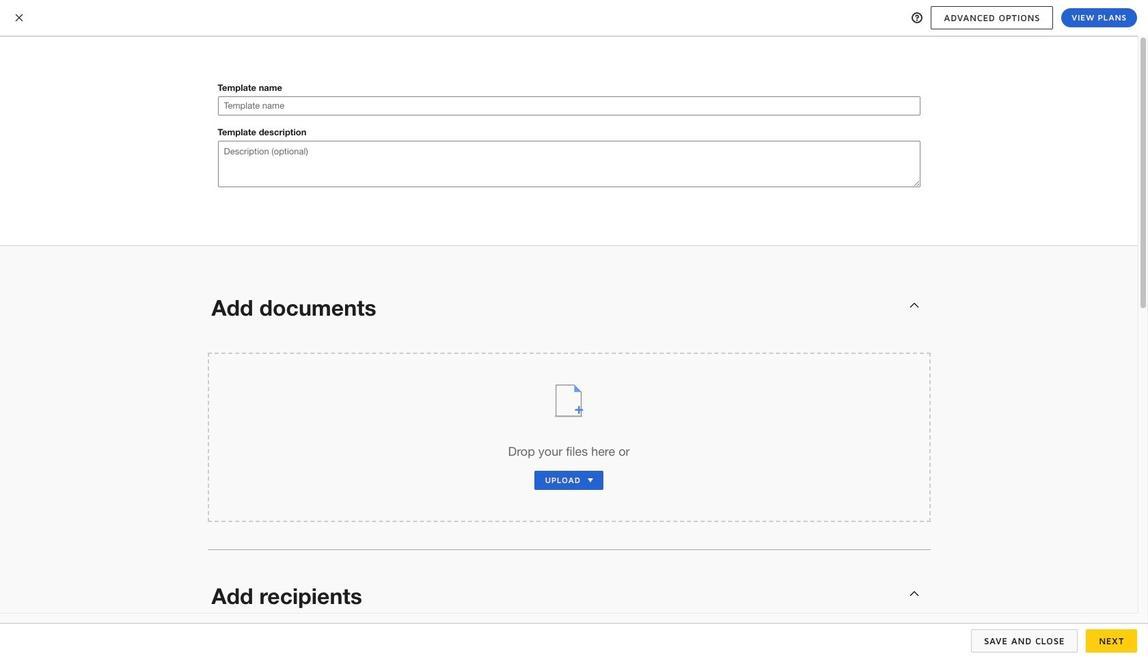 Task type: locate. For each thing, give the bounding box(es) containing it.
Description (optional) text field
[[218, 141, 920, 187]]

Template name text field
[[218, 97, 919, 115]]



Task type: vqa. For each thing, say whether or not it's contained in the screenshot.
DocuSignLogo
no



